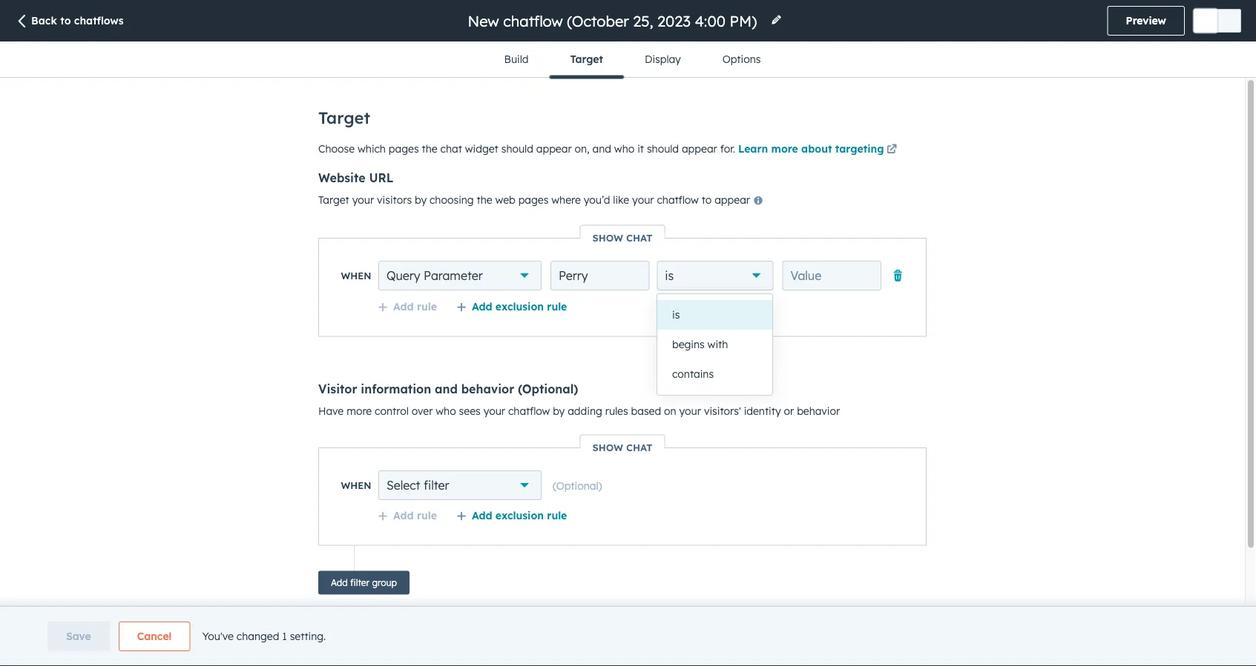 Task type: describe. For each thing, give the bounding box(es) containing it.
2 should from the left
[[647, 142, 679, 155]]

save button
[[47, 622, 110, 652]]

contains
[[672, 368, 714, 381]]

chat for parameter
[[626, 232, 653, 244]]

your right the like
[[632, 194, 654, 207]]

filter for add
[[350, 578, 369, 589]]

show for select filter
[[592, 442, 623, 454]]

you've
[[202, 631, 234, 644]]

add exclusion rule for filter
[[472, 509, 567, 522]]

for.
[[720, 142, 735, 155]]

1 link opens in a new window image from the top
[[887, 141, 897, 159]]

1 vertical spatial chatflow
[[508, 405, 550, 418]]

back to chatflows button
[[15, 14, 124, 30]]

or
[[784, 405, 794, 418]]

show for query parameter
[[592, 232, 623, 244]]

chat for filter
[[626, 442, 653, 454]]

1 vertical spatial target
[[318, 108, 370, 128]]

target inside button
[[570, 53, 603, 66]]

cancel
[[137, 631, 172, 644]]

control
[[375, 405, 409, 418]]

query parameter
[[387, 269, 483, 283]]

is button
[[657, 261, 773, 291]]

add for add exclusion rule button associated with select filter
[[472, 509, 492, 522]]

more for learn
[[771, 142, 798, 155]]

display
[[645, 53, 681, 66]]

choosing
[[430, 194, 474, 207]]

show chat link for query parameter
[[581, 232, 664, 244]]

0 horizontal spatial pages
[[389, 142, 419, 155]]

your right on
[[679, 405, 701, 418]]

visitor information and  behavior (optional)
[[318, 382, 578, 397]]

it
[[637, 142, 644, 155]]

parameter
[[424, 269, 483, 283]]

options
[[722, 53, 761, 66]]

1 vertical spatial (optional)
[[553, 480, 602, 493]]

0 vertical spatial who
[[614, 142, 635, 155]]

Value text field
[[782, 261, 881, 291]]

visitors
[[377, 194, 412, 207]]

add for query parameter's add exclusion rule button
[[472, 300, 492, 313]]

build button
[[483, 42, 549, 77]]

have more control over who sees your chatflow by adding rules based on your visitors' identity or behavior
[[318, 405, 840, 418]]

identity
[[744, 405, 781, 418]]

information
[[361, 382, 431, 397]]

is button
[[657, 300, 772, 330]]

options button
[[702, 42, 782, 77]]

your down website url on the top left of the page
[[352, 194, 374, 207]]

adding
[[568, 405, 602, 418]]

target button
[[549, 42, 624, 79]]

0 vertical spatial and
[[592, 142, 611, 155]]

1 horizontal spatial chatflow
[[657, 194, 699, 207]]

show chat for query parameter
[[592, 232, 653, 244]]

when for select filter
[[341, 480, 371, 492]]

to inside button
[[60, 14, 71, 27]]

list box containing is
[[657, 295, 772, 395]]

you've changed 1 setting.
[[202, 631, 326, 644]]

add rule button for select
[[378, 509, 437, 523]]

appear left on,
[[536, 142, 572, 155]]

preview button
[[1107, 6, 1185, 36]]

add exclusion rule button for select filter
[[456, 509, 567, 523]]

sees
[[459, 405, 481, 418]]

add filter group
[[331, 578, 397, 589]]

display button
[[624, 42, 702, 77]]

rules
[[605, 405, 628, 418]]

learn more about targeting link
[[738, 141, 900, 159]]

is inside popup button
[[665, 269, 674, 283]]

you'd
[[584, 194, 610, 207]]

on
[[664, 405, 676, 418]]

contains button
[[657, 360, 772, 390]]

add for select add rule button
[[393, 509, 414, 522]]

learn
[[738, 142, 768, 155]]



Task type: vqa. For each thing, say whether or not it's contained in the screenshot.
THE SEARCH SEARCH BOX
no



Task type: locate. For each thing, give the bounding box(es) containing it.
appear down for.
[[715, 194, 750, 207]]

1 vertical spatial by
[[553, 405, 565, 418]]

add rule button for query
[[378, 300, 437, 313]]

exclusion down select filter popup button
[[495, 509, 544, 522]]

show chat down rules
[[592, 442, 653, 454]]

select
[[387, 479, 420, 493]]

1 horizontal spatial should
[[647, 142, 679, 155]]

like
[[613, 194, 629, 207]]

targeting
[[835, 142, 884, 155]]

behavior right or
[[797, 405, 840, 418]]

have
[[318, 405, 344, 418]]

add rule for query
[[393, 300, 437, 313]]

0 vertical spatial target
[[570, 53, 603, 66]]

and right on,
[[592, 142, 611, 155]]

1 vertical spatial show
[[592, 442, 623, 454]]

filter
[[424, 479, 449, 493], [350, 578, 369, 589]]

who left it
[[614, 142, 635, 155]]

0 vertical spatial by
[[415, 194, 427, 207]]

by
[[415, 194, 427, 207], [553, 405, 565, 418]]

more right have
[[347, 405, 372, 418]]

show chat down the like
[[592, 232, 653, 244]]

is inside button
[[672, 309, 680, 322]]

1
[[282, 631, 287, 644]]

pages right which at the top left of page
[[389, 142, 419, 155]]

1 horizontal spatial more
[[771, 142, 798, 155]]

1 horizontal spatial to
[[702, 194, 712, 207]]

chat down the based
[[626, 442, 653, 454]]

the
[[422, 142, 437, 155], [477, 194, 492, 207]]

add down query parameter popup button
[[472, 300, 492, 313]]

add exclusion rule button for query parameter
[[456, 300, 567, 313]]

more right learn
[[771, 142, 798, 155]]

2 add rule from the top
[[393, 509, 437, 522]]

the left chat
[[422, 142, 437, 155]]

based
[[631, 405, 661, 418]]

0 vertical spatial the
[[422, 142, 437, 155]]

0 vertical spatial to
[[60, 14, 71, 27]]

0 vertical spatial show chat
[[592, 232, 653, 244]]

to
[[60, 14, 71, 27], [702, 194, 712, 207]]

target
[[570, 53, 603, 66], [318, 108, 370, 128], [318, 194, 349, 207]]

appear left for.
[[682, 142, 717, 155]]

behavior up sees
[[461, 382, 514, 397]]

0 vertical spatial pages
[[389, 142, 419, 155]]

show up name text box
[[592, 232, 623, 244]]

select filter
[[387, 479, 449, 493]]

None field
[[466, 11, 762, 31]]

should right it
[[647, 142, 679, 155]]

add exclusion rule
[[472, 300, 567, 313], [472, 509, 567, 522]]

1 vertical spatial show chat
[[592, 442, 653, 454]]

1 vertical spatial add rule
[[393, 509, 437, 522]]

add exclusion rule button
[[456, 300, 567, 313], [456, 509, 567, 523]]

1 exclusion from the top
[[495, 300, 544, 313]]

cancel button
[[119, 622, 190, 652]]

1 vertical spatial pages
[[518, 194, 549, 207]]

learn more about targeting
[[738, 142, 884, 155]]

2 when from the top
[[341, 480, 371, 492]]

build
[[504, 53, 529, 66]]

add filter group button
[[318, 572, 409, 595]]

filter for select
[[424, 479, 449, 493]]

1 when from the top
[[341, 270, 371, 282]]

1 add rule from the top
[[393, 300, 437, 313]]

chatflow left adding
[[508, 405, 550, 418]]

target your visitors by choosing the web pages where you'd like your chatflow to appear
[[318, 194, 753, 207]]

add left group
[[331, 578, 348, 589]]

show chat link for select filter
[[581, 442, 664, 454]]

0 horizontal spatial the
[[422, 142, 437, 155]]

2 show chat from the top
[[592, 442, 653, 454]]

1 vertical spatial more
[[347, 405, 372, 418]]

show
[[592, 232, 623, 244], [592, 442, 623, 454]]

where
[[551, 194, 581, 207]]

begins with button
[[657, 330, 772, 360]]

behavior
[[461, 382, 514, 397], [797, 405, 840, 418]]

1 add exclusion rule button from the top
[[456, 300, 567, 313]]

0 vertical spatial chat
[[626, 232, 653, 244]]

1 add rule button from the top
[[378, 300, 437, 313]]

chatflows
[[74, 14, 124, 27]]

filter inside button
[[350, 578, 369, 589]]

Name text field
[[551, 261, 650, 291]]

1 vertical spatial chat
[[626, 442, 653, 454]]

1 horizontal spatial pages
[[518, 194, 549, 207]]

filter inside popup button
[[424, 479, 449, 493]]

0 vertical spatial chatflow
[[657, 194, 699, 207]]

chatflow
[[657, 194, 699, 207], [508, 405, 550, 418]]

link opens in a new window image inside 'learn more about targeting' link
[[887, 145, 897, 155]]

1 vertical spatial who
[[436, 405, 456, 418]]

add down select
[[393, 509, 414, 522]]

about
[[801, 142, 832, 155]]

1 show chat from the top
[[592, 232, 653, 244]]

who down the visitor information and  behavior (optional)
[[436, 405, 456, 418]]

0 horizontal spatial to
[[60, 14, 71, 27]]

by left adding
[[553, 405, 565, 418]]

0 vertical spatial add rule button
[[378, 300, 437, 313]]

1 vertical spatial when
[[341, 480, 371, 492]]

show down rules
[[592, 442, 623, 454]]

when left select
[[341, 480, 371, 492]]

and right the information
[[435, 382, 458, 397]]

website
[[318, 171, 365, 185]]

chat
[[626, 232, 653, 244], [626, 442, 653, 454]]

chat
[[440, 142, 462, 155]]

2 vertical spatial target
[[318, 194, 349, 207]]

1 chat from the top
[[626, 232, 653, 244]]

when left query
[[341, 270, 371, 282]]

show chat for select filter
[[592, 442, 653, 454]]

is up begins
[[672, 309, 680, 322]]

1 vertical spatial and
[[435, 382, 458, 397]]

0 vertical spatial more
[[771, 142, 798, 155]]

0 vertical spatial behavior
[[461, 382, 514, 397]]

changed
[[237, 631, 279, 644]]

1 add exclusion rule from the top
[[472, 300, 567, 313]]

begins with
[[672, 338, 728, 351]]

save
[[66, 631, 91, 644]]

add exclusion rule down query parameter popup button
[[472, 300, 567, 313]]

0 horizontal spatial behavior
[[461, 382, 514, 397]]

web
[[495, 194, 515, 207]]

your
[[352, 194, 374, 207], [632, 194, 654, 207], [483, 405, 505, 418], [679, 405, 701, 418]]

1 horizontal spatial behavior
[[797, 405, 840, 418]]

target up choose
[[318, 108, 370, 128]]

0 vertical spatial show chat link
[[581, 232, 664, 244]]

over
[[412, 405, 433, 418]]

is up is button
[[665, 269, 674, 283]]

2 show chat link from the top
[[581, 442, 664, 454]]

rule
[[417, 300, 437, 313], [547, 300, 567, 313], [417, 509, 437, 522], [547, 509, 567, 522]]

link opens in a new window image
[[887, 141, 897, 159], [887, 145, 897, 155]]

2 add rule button from the top
[[378, 509, 437, 523]]

add
[[393, 300, 414, 313], [472, 300, 492, 313], [393, 509, 414, 522], [472, 509, 492, 522], [331, 578, 348, 589]]

1 vertical spatial add rule button
[[378, 509, 437, 523]]

2 add exclusion rule from the top
[[472, 509, 567, 522]]

2 add exclusion rule button from the top
[[456, 509, 567, 523]]

1 horizontal spatial who
[[614, 142, 635, 155]]

pages right web
[[518, 194, 549, 207]]

0 vertical spatial is
[[665, 269, 674, 283]]

0 horizontal spatial chatflow
[[508, 405, 550, 418]]

1 vertical spatial add exclusion rule button
[[456, 509, 567, 523]]

2 link opens in a new window image from the top
[[887, 145, 897, 155]]

1 vertical spatial behavior
[[797, 405, 840, 418]]

1 horizontal spatial by
[[553, 405, 565, 418]]

navigation
[[483, 42, 782, 79]]

0 horizontal spatial should
[[501, 142, 533, 155]]

0 vertical spatial add exclusion rule
[[472, 300, 567, 313]]

0 vertical spatial show
[[592, 232, 623, 244]]

query parameter button
[[378, 261, 542, 291]]

add exclusion rule button down select filter popup button
[[456, 509, 567, 523]]

add exclusion rule button down query parameter popup button
[[456, 300, 567, 313]]

1 horizontal spatial the
[[477, 194, 492, 207]]

exclusion down query parameter popup button
[[495, 300, 544, 313]]

1 horizontal spatial and
[[592, 142, 611, 155]]

add exclusion rule down select filter popup button
[[472, 509, 567, 522]]

on,
[[575, 142, 590, 155]]

0 horizontal spatial filter
[[350, 578, 369, 589]]

visitor
[[318, 382, 357, 397]]

filter left group
[[350, 578, 369, 589]]

exclusion for select filter
[[495, 509, 544, 522]]

0 horizontal spatial by
[[415, 194, 427, 207]]

widget
[[465, 142, 498, 155]]

chatflow right the like
[[657, 194, 699, 207]]

1 should from the left
[[501, 142, 533, 155]]

2 exclusion from the top
[[495, 509, 544, 522]]

choose which pages the chat widget should appear on, and who it should appear for.
[[318, 142, 738, 155]]

group
[[372, 578, 397, 589]]

should
[[501, 142, 533, 155], [647, 142, 679, 155]]

show chat link
[[581, 232, 664, 244], [581, 442, 664, 454]]

1 vertical spatial show chat link
[[581, 442, 664, 454]]

1 vertical spatial to
[[702, 194, 712, 207]]

add rule down select filter
[[393, 509, 437, 522]]

filter right select
[[424, 479, 449, 493]]

0 vertical spatial add exclusion rule button
[[456, 300, 567, 313]]

appear
[[536, 142, 572, 155], [682, 142, 717, 155], [715, 194, 750, 207]]

show chat link down the like
[[581, 232, 664, 244]]

add rule button
[[378, 300, 437, 313], [378, 509, 437, 523]]

your right sees
[[483, 405, 505, 418]]

1 vertical spatial filter
[[350, 578, 369, 589]]

1 vertical spatial exclusion
[[495, 509, 544, 522]]

0 vertical spatial when
[[341, 270, 371, 282]]

1 horizontal spatial filter
[[424, 479, 449, 493]]

2 chat from the top
[[626, 442, 653, 454]]

0 vertical spatial add rule
[[393, 300, 437, 313]]

when for query parameter
[[341, 270, 371, 282]]

list box
[[657, 295, 772, 395]]

0 horizontal spatial more
[[347, 405, 372, 418]]

add rule button down query
[[378, 300, 437, 313]]

back
[[31, 14, 57, 27]]

preview
[[1126, 14, 1166, 27]]

0 vertical spatial (optional)
[[518, 382, 578, 397]]

0 horizontal spatial and
[[435, 382, 458, 397]]

1 vertical spatial add exclusion rule
[[472, 509, 567, 522]]

url
[[369, 171, 394, 185]]

choose
[[318, 142, 355, 155]]

website url
[[318, 171, 394, 185]]

visitors'
[[704, 405, 741, 418]]

target right build
[[570, 53, 603, 66]]

0 vertical spatial filter
[[424, 479, 449, 493]]

target down 'website'
[[318, 194, 349, 207]]

add rule for select
[[393, 509, 437, 522]]

1 show chat link from the top
[[581, 232, 664, 244]]

chat down the like
[[626, 232, 653, 244]]

add down query
[[393, 300, 414, 313]]

1 vertical spatial is
[[672, 309, 680, 322]]

2 show from the top
[[592, 442, 623, 454]]

should right widget
[[501, 142, 533, 155]]

when
[[341, 270, 371, 282], [341, 480, 371, 492]]

exclusion for query parameter
[[495, 300, 544, 313]]

1 vertical spatial the
[[477, 194, 492, 207]]

add rule
[[393, 300, 437, 313], [393, 509, 437, 522]]

add for add rule button associated with query
[[393, 300, 414, 313]]

who
[[614, 142, 635, 155], [436, 405, 456, 418]]

more
[[771, 142, 798, 155], [347, 405, 372, 418]]

setting.
[[290, 631, 326, 644]]

more for have
[[347, 405, 372, 418]]

exclusion
[[495, 300, 544, 313], [495, 509, 544, 522]]

add exclusion rule for parameter
[[472, 300, 567, 313]]

add rule button down select
[[378, 509, 437, 523]]

which
[[358, 142, 386, 155]]

add down select filter popup button
[[472, 509, 492, 522]]

0 vertical spatial exclusion
[[495, 300, 544, 313]]

is
[[665, 269, 674, 283], [672, 309, 680, 322]]

add rule down query
[[393, 300, 437, 313]]

1 show from the top
[[592, 232, 623, 244]]

back to chatflows
[[31, 14, 124, 27]]

begins
[[672, 338, 705, 351]]

with
[[707, 338, 728, 351]]

navigation containing build
[[483, 42, 782, 79]]

by right visitors
[[415, 194, 427, 207]]

(optional)
[[518, 382, 578, 397], [553, 480, 602, 493]]

show chat
[[592, 232, 653, 244], [592, 442, 653, 454]]

query
[[387, 269, 420, 283]]

and
[[592, 142, 611, 155], [435, 382, 458, 397]]

select filter button
[[378, 471, 542, 501]]

0 horizontal spatial who
[[436, 405, 456, 418]]

show chat link down rules
[[581, 442, 664, 454]]

the left web
[[477, 194, 492, 207]]



